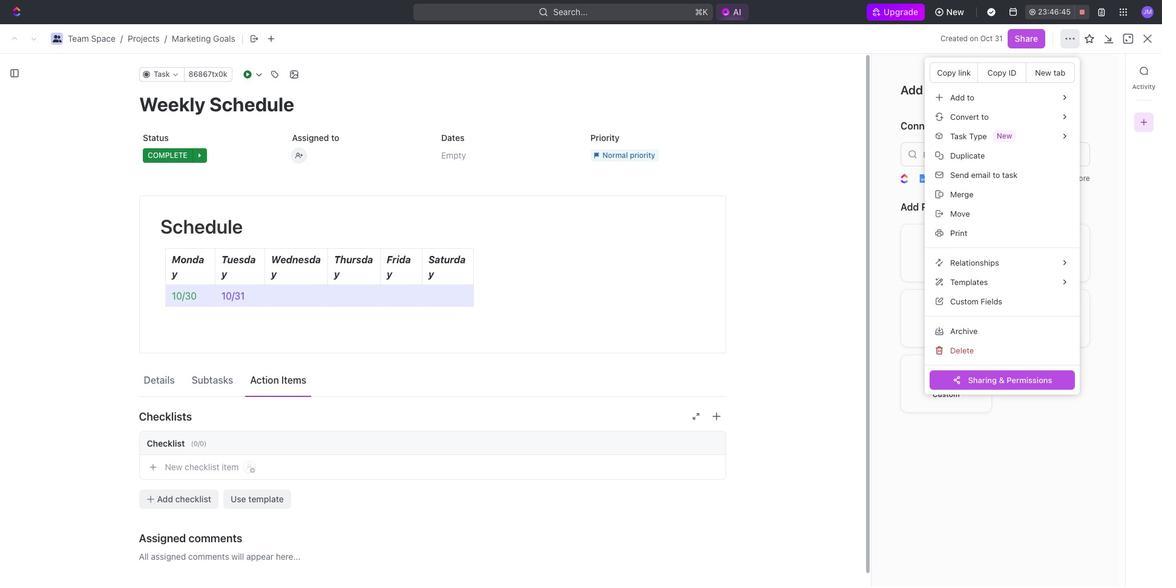 Task type: vqa. For each thing, say whether or not it's contained in the screenshot.


Task type: locate. For each thing, give the bounding box(es) containing it.
0 horizontal spatial &
[[620, 452, 626, 463]]

• inside the "january 7, 2021 • in doc"
[[932, 140, 936, 150]]

2 minutes from the top
[[259, 496, 291, 506]]

templates button
[[930, 272, 1075, 292]]

relationship
[[921, 202, 978, 213]]

doc up 10/31
[[224, 278, 240, 288]]

nov 17 up 38
[[843, 474, 870, 485]]

comments inside dropdown button
[[189, 532, 242, 544]]

0 horizontal spatial projects
[[128, 33, 160, 44]]

tab
[[1054, 67, 1066, 77]]

38 mins ago
[[843, 496, 891, 506]]

created for created by me
[[852, 101, 888, 112]]

0 vertical spatial 6
[[297, 256, 303, 267]]

1 yesterday from the top
[[940, 322, 979, 332]]

search docs button
[[1027, 47, 1102, 67]]

add up assigned comments
[[157, 494, 173, 504]]

2 - from the top
[[703, 387, 707, 397]]

of up ✨ template guide
[[621, 387, 629, 397]]

1 horizontal spatial assigned
[[292, 133, 329, 143]]

0 vertical spatial project notes
[[548, 120, 601, 131]]

0 horizontal spatial work
[[262, 256, 283, 267]]

0 horizontal spatial 6
[[254, 278, 260, 288]]

2 y from the left
[[221, 269, 227, 280]]

scope down the action
[[256, 387, 281, 397]]

to for add to
[[967, 92, 974, 102]]

0 vertical spatial january
[[869, 140, 900, 150]]

yesterday down archive
[[940, 344, 979, 354]]

3 nov 17 from the top
[[843, 474, 870, 485]]

2 horizontal spatial 6
[[297, 256, 303, 267]]

add up convert
[[950, 92, 965, 102]]

6 row from the top
[[196, 337, 1148, 361]]

1 51 mins ago from the top
[[940, 387, 987, 397]]

meeting minutes down the tuesda y
[[224, 300, 291, 310]]

new doc button
[[1107, 47, 1157, 67]]

5 y from the left
[[386, 269, 392, 280]]

scope of work up ✨ template guide
[[594, 387, 651, 397]]

new inside 'button'
[[1114, 51, 1132, 62]]

docs up 86867tx0k at the top left of page
[[203, 51, 223, 62]]

copy id
[[988, 67, 1017, 77]]

0 vertical spatial 51
[[940, 387, 949, 397]]

3 17 from the top
[[861, 474, 870, 485]]

minutes right use
[[259, 496, 291, 506]]

all inside button
[[213, 213, 223, 223]]

2 guide from the left
[[645, 431, 668, 441]]

0 horizontal spatial 52
[[843, 365, 853, 376]]

docs inside row
[[317, 387, 337, 397]]

cell
[[196, 251, 209, 272], [574, 251, 696, 272], [1030, 251, 1126, 272], [1126, 251, 1148, 272], [196, 272, 209, 294], [574, 272, 696, 294], [1030, 272, 1126, 294], [1126, 272, 1148, 294], [196, 294, 209, 316], [574, 294, 696, 316], [1030, 294, 1126, 316], [1126, 294, 1148, 316], [196, 316, 209, 338], [209, 316, 574, 338], [574, 316, 696, 338], [1030, 316, 1126, 338], [1126, 316, 1148, 338], [196, 338, 209, 360], [1030, 338, 1126, 360], [1126, 338, 1148, 360], [196, 360, 209, 381], [574, 360, 696, 381], [696, 360, 836, 381], [1126, 360, 1148, 381], [196, 381, 209, 403], [1126, 381, 1148, 403], [196, 403, 209, 425], [209, 403, 574, 425], [1126, 403, 1148, 425], [196, 425, 209, 447], [933, 425, 1030, 447], [1030, 425, 1126, 447], [1126, 425, 1148, 447], [196, 447, 209, 469], [933, 447, 1030, 469], [1030, 447, 1126, 469], [1126, 447, 1148, 469], [196, 469, 209, 490], [933, 469, 1030, 490], [1030, 469, 1126, 490], [1126, 469, 1148, 490], [196, 490, 209, 512], [574, 490, 696, 512], [696, 490, 836, 512], [933, 490, 1030, 512], [1030, 490, 1126, 512], [1126, 490, 1148, 512], [196, 512, 209, 534], [574, 512, 696, 534], [696, 512, 836, 534], [933, 512, 1030, 534], [1030, 512, 1126, 534], [1126, 512, 1148, 534]]

0 vertical spatial meeting
[[224, 300, 257, 310]]

1 y from the left
[[172, 269, 177, 280]]

guide up invoicing
[[645, 431, 668, 441]]

/ right the space
[[120, 33, 123, 44]]

2 yesterday from the top
[[940, 344, 979, 354]]

6 left thursda
[[297, 256, 303, 267]]

project inside project notes "link"
[[548, 120, 576, 131]]

1 21 from the left
[[861, 256, 870, 267]]

0 vertical spatial notes
[[578, 120, 601, 131]]

2 2021 from the top
[[911, 159, 930, 169]]

invoices
[[224, 452, 257, 463]]

1 vertical spatial &
[[620, 452, 626, 463]]

row
[[196, 231, 1148, 251], [196, 250, 1148, 274], [196, 271, 1148, 296], [196, 293, 1148, 317], [196, 316, 1148, 338], [196, 337, 1148, 361], [196, 360, 1148, 382], [196, 380, 1148, 405], [196, 403, 1148, 425], [196, 424, 1148, 448], [196, 446, 1148, 470], [196, 469, 1148, 491], [196, 489, 1148, 514]]

1 vertical spatial in
[[938, 159, 945, 169]]

1 vertical spatial project notes
[[224, 344, 278, 354]]

management up client 1 scope of work docs
[[264, 365, 316, 376]]

new tab
[[1035, 67, 1066, 77]]

- for agency management
[[703, 474, 707, 485]]

template up invoices
[[224, 431, 261, 441]]

nov down date updated button
[[843, 256, 859, 267]]

1 horizontal spatial template
[[607, 431, 643, 441]]

monda y
[[172, 254, 204, 280]]

doc up duplicate
[[948, 140, 963, 150]]

2 date from the left
[[940, 236, 956, 245]]

5
[[861, 278, 866, 288], [958, 278, 963, 288], [305, 300, 310, 310], [861, 300, 866, 310], [958, 300, 963, 310], [861, 322, 866, 332], [293, 344, 298, 354], [861, 409, 866, 419], [861, 452, 866, 463]]

date left viewed
[[940, 236, 956, 245]]

17 up 38 mins ago
[[861, 474, 870, 485]]

0 horizontal spatial assigned
[[139, 532, 186, 544]]

add for add checklist
[[157, 494, 173, 504]]

nov 17 for ✨ template guide
[[843, 431, 870, 441]]

work up ✨ template guide
[[631, 387, 651, 397]]

1 horizontal spatial 52
[[940, 365, 950, 376]]

1 vertical spatial projects
[[594, 344, 626, 354]]

& right sharing
[[999, 375, 1005, 385]]

3 - from the top
[[703, 409, 707, 419]]

delete
[[950, 345, 974, 355]]

0 horizontal spatial of
[[251, 256, 260, 267]]

1 horizontal spatial projects
[[594, 344, 626, 354]]

notes up resource management on the left of the page
[[255, 344, 278, 354]]

date left updated
[[843, 236, 859, 245]]

0 horizontal spatial 21
[[861, 256, 870, 267]]

scope of work
[[224, 256, 283, 267], [594, 387, 651, 397]]

more
[[1073, 174, 1090, 183]]

1 horizontal spatial /
[[165, 33, 167, 44]]

2 meeting from the top
[[224, 496, 257, 506]]

dec 5
[[843, 278, 866, 288], [940, 278, 963, 288], [843, 300, 866, 310], [940, 300, 963, 310], [843, 322, 866, 332], [843, 409, 866, 419], [843, 452, 866, 463]]

y inside monda y
[[172, 269, 177, 280]]

copy left id
[[988, 67, 1007, 77]]

1 vertical spatial •
[[932, 160, 936, 169]]

5 row from the top
[[196, 316, 1148, 338]]

task inside button
[[1002, 170, 1018, 179]]

1 vertical spatial minutes
[[259, 496, 291, 506]]

23:46:45 button
[[1025, 5, 1090, 19]]

assigned
[[292, 133, 329, 143], [139, 532, 186, 544]]

0 horizontal spatial column header
[[196, 231, 209, 251]]

0 vertical spatial projects
[[128, 33, 160, 44]]

4 nov 17 from the top
[[843, 518, 870, 528]]

custom fields
[[950, 296, 1002, 306]]

dates
[[441, 133, 464, 143]]

minutes
[[259, 300, 291, 310], [259, 496, 291, 506]]

0 horizontal spatial notes
[[255, 344, 278, 354]]

8 row from the top
[[196, 380, 1148, 405]]

and more
[[1058, 174, 1090, 183]]

21 down date viewed
[[958, 256, 967, 267]]

add to this task
[[901, 83, 987, 97]]

date inside 'button'
[[940, 236, 956, 245]]

send
[[950, 170, 969, 179]]

2021 for january 7, 2021
[[911, 140, 930, 150]]

row containing name
[[196, 231, 1148, 251]]

add left relationship
[[901, 202, 919, 213]]

of left wednesda
[[251, 256, 260, 267]]

52 mins ago down delete
[[940, 365, 988, 376]]

management inside button
[[264, 365, 316, 376]]

6 - from the top
[[703, 474, 707, 485]]

Edit task name text field
[[139, 93, 726, 116]]

management for resource management
[[264, 365, 316, 376]]

dec 5 for row containing invoices
[[843, 452, 866, 463]]

0 horizontal spatial copy
[[937, 67, 956, 77]]

2 vertical spatial 6
[[271, 452, 277, 463]]

1 vertical spatial task
[[1002, 170, 1018, 179]]

y inside frida y
[[386, 269, 392, 280]]

work right tuesda on the top of page
[[262, 256, 283, 267]]

copy link button
[[930, 63, 978, 82]]

new up 'see all'
[[1114, 51, 1132, 62]]

january for january 1, 2021
[[869, 159, 900, 169]]

1 horizontal spatial 52 mins ago
[[940, 365, 988, 376]]

in left task
[[938, 140, 945, 150]]

copy up add to this task
[[937, 67, 956, 77]]

see all
[[1109, 102, 1133, 111]]

nov 17 up dec 12
[[843, 344, 870, 354]]

y inside thursda y
[[334, 269, 339, 280]]

2 51 mins ago from the top
[[940, 409, 987, 419]]

of down items
[[283, 387, 291, 397]]

assigned for assigned to
[[292, 133, 329, 143]]

0 horizontal spatial created
[[852, 101, 888, 112]]

table
[[196, 231, 1148, 535]]

1 vertical spatial 12
[[301, 431, 310, 441]]

templates button
[[930, 272, 1075, 292]]

add to
[[950, 92, 974, 102]]

task down link
[[963, 83, 987, 97]]

1 - from the top
[[703, 344, 707, 354]]

dec for row containing doc
[[843, 278, 859, 288]]

1 52 mins ago from the left
[[843, 365, 891, 376]]

all for all
[[213, 213, 223, 223]]

date viewed button
[[933, 232, 1000, 251]]

6 y from the left
[[428, 269, 434, 280]]

dec 5 for row containing doc
[[843, 278, 866, 288]]

assigned inside dropdown button
[[139, 532, 186, 544]]

/ right projects link
[[165, 33, 167, 44]]

oct
[[980, 34, 993, 43]]

1 vertical spatial 2021
[[911, 159, 930, 169]]

0 vertical spatial 51 mins ago
[[940, 387, 987, 397]]

0 horizontal spatial management
[[264, 365, 316, 376]]

all left my
[[213, 213, 223, 223]]

0 horizontal spatial scope of work
[[224, 256, 283, 267]]

doc inside row
[[224, 278, 240, 288]]

1 51 from the top
[[940, 387, 949, 397]]

yesterday up delete
[[940, 322, 979, 332]]

0 horizontal spatial task
[[963, 83, 987, 97]]

row containing template guide
[[196, 424, 1148, 448]]

0 horizontal spatial 12
[[301, 431, 310, 441]]

priority
[[590, 133, 619, 143]]

y down saturda
[[428, 269, 434, 280]]

checklist down new checklist item
[[175, 494, 211, 504]]

projects link
[[128, 33, 160, 44]]

4 - from the top
[[703, 431, 707, 441]]

dec
[[843, 278, 859, 288], [940, 278, 956, 288], [843, 300, 859, 310], [940, 300, 956, 310], [843, 322, 859, 332], [843, 387, 859, 397], [843, 409, 859, 419], [843, 452, 859, 463]]

email
[[971, 170, 991, 179]]

0 vertical spatial project
[[548, 120, 576, 131]]

dec for row containing dec 5
[[843, 322, 859, 332]]

1 copy from the left
[[937, 67, 956, 77]]

5 - from the top
[[703, 452, 707, 463]]

17 up dec 12
[[861, 344, 870, 354]]

0 horizontal spatial guide
[[263, 431, 287, 441]]

6 down 'template guide'
[[271, 452, 277, 463]]

task for send email to task
[[1002, 170, 1018, 179]]

nov 21 down date viewed
[[940, 256, 967, 267]]

0 horizontal spatial date
[[843, 236, 859, 245]]

send email to task button
[[930, 165, 1075, 185]]

2 51 from the top
[[940, 409, 949, 419]]

minutes right 10/31
[[259, 300, 291, 310]]

1 row from the top
[[196, 231, 1148, 251]]

duplicate
[[950, 150, 985, 160]]

1 vertical spatial meeting minutes
[[224, 496, 291, 506]]

4 y from the left
[[334, 269, 339, 280]]

all
[[213, 213, 223, 223], [139, 551, 149, 562]]

new left tab on the top of the page
[[1035, 67, 1052, 77]]

51 mins ago
[[940, 387, 987, 397], [940, 409, 987, 419]]

y down wednesda
[[271, 269, 276, 280]]

3 y from the left
[[271, 269, 276, 280]]

0 vertical spatial assigned
[[292, 133, 329, 143]]

21 down date updated button
[[861, 256, 870, 267]]

1 vertical spatial checklist
[[175, 494, 211, 504]]

me
[[904, 101, 918, 112]]

✨
[[594, 431, 605, 441]]

2 january from the top
[[869, 159, 900, 169]]

of
[[251, 256, 260, 267], [283, 387, 291, 397], [621, 387, 629, 397]]

86867tx0k button
[[183, 67, 232, 82]]

management down invoicing
[[625, 474, 676, 485]]

-
[[703, 344, 707, 354], [703, 387, 707, 397], [703, 409, 707, 419], [703, 431, 707, 441], [703, 452, 707, 463], [703, 474, 707, 485]]

1 vertical spatial notes
[[255, 344, 278, 354]]

1 vertical spatial yesterday
[[940, 344, 979, 354]]

&
[[999, 375, 1005, 385], [620, 452, 626, 463]]

january left 1,
[[869, 159, 900, 169]]

y inside wednesda y
[[271, 269, 276, 280]]

10/31
[[221, 291, 244, 301]]

2 row from the top
[[196, 250, 1148, 274]]

doc up activity
[[1134, 51, 1150, 62]]

& inside row
[[620, 452, 626, 463]]

dec 5 for row containing -
[[843, 409, 866, 419]]

connect a url
[[901, 120, 969, 131]]

17 down 38 mins ago
[[861, 518, 870, 528]]

row containing doc
[[196, 271, 1148, 296]]

4 row from the top
[[196, 293, 1148, 317]]

1 vertical spatial created
[[852, 101, 888, 112]]

assigned to
[[292, 133, 339, 143]]

scope up ✨
[[594, 387, 619, 397]]

see
[[1109, 102, 1123, 111]]

new up created on oct 31
[[946, 7, 964, 17]]

guide down client 1 scope of work docs
[[263, 431, 287, 441]]

1 horizontal spatial all
[[213, 213, 223, 223]]

minutes inside button
[[259, 496, 291, 506]]

row containing scope of work
[[196, 250, 1148, 274]]

0 horizontal spatial nov 21
[[843, 256, 870, 267]]

checklists button
[[139, 402, 726, 431]]

task inside section
[[963, 83, 987, 97]]

checklist inside button
[[175, 494, 211, 504]]

0 vertical spatial task
[[963, 83, 987, 97]]

1 meeting from the top
[[224, 300, 257, 310]]

new button
[[930, 2, 972, 22]]

11 row from the top
[[196, 446, 1148, 470]]

0 horizontal spatial all
[[139, 551, 149, 562]]

0 horizontal spatial project notes
[[224, 344, 278, 354]]

2 nov 17 from the top
[[843, 431, 870, 441]]

0 vertical spatial 12
[[861, 387, 870, 397]]

1 nov 17 from the top
[[843, 344, 870, 354]]

1 vertical spatial comments
[[188, 551, 229, 562]]

task
[[950, 131, 967, 141]]

dec for row containing client 1 scope of work docs
[[843, 387, 859, 397]]

notes up priority
[[578, 120, 601, 131]]

& inside button
[[999, 375, 1005, 385]]

1 horizontal spatial task
[[1002, 170, 1018, 179]]

1 2021 from the top
[[911, 140, 930, 150]]

52 up dec 12
[[843, 365, 853, 376]]

1 horizontal spatial project
[[548, 120, 576, 131]]

table containing scope of work
[[196, 231, 1148, 535]]

y down thursda
[[334, 269, 339, 280]]

0 vertical spatial all
[[213, 213, 223, 223]]

scope of work down name
[[224, 256, 283, 267]]

•
[[932, 140, 936, 150], [932, 160, 936, 169]]

1 17 from the top
[[861, 344, 870, 354]]

all left the assigned
[[139, 551, 149, 562]]

1 horizontal spatial &
[[999, 375, 1005, 385]]

2 copy from the left
[[988, 67, 1007, 77]]

created left on
[[941, 34, 968, 43]]

ago for dec 12
[[972, 387, 987, 397]]

52 left sharing
[[940, 365, 950, 376]]

checklist
[[147, 438, 185, 448]]

2 17 from the top
[[861, 431, 870, 441]]

relationships
[[950, 258, 999, 267]]

1 horizontal spatial management
[[625, 474, 676, 485]]

12
[[861, 387, 870, 397], [301, 431, 310, 441]]

1 date from the left
[[843, 236, 859, 245]]

1 vertical spatial scope of work
[[594, 387, 651, 397]]

• for january 1, 2021
[[932, 160, 936, 169]]

0 vertical spatial comments
[[189, 532, 242, 544]]

13 row from the top
[[196, 489, 1148, 514]]

1 vertical spatial 51 mins ago
[[940, 409, 987, 419]]

meeting down welcome! in the bottom of the page
[[224, 496, 257, 506]]

scope
[[224, 256, 249, 267], [256, 387, 281, 397], [594, 387, 619, 397]]

project notes up resource
[[224, 344, 278, 354]]

1 minutes from the top
[[259, 300, 291, 310]]

0 vertical spatial meeting minutes
[[224, 300, 291, 310]]

1 vertical spatial 6
[[254, 278, 260, 288]]

17 down dec 12
[[861, 431, 870, 441]]

comments down assigned comments
[[188, 551, 229, 562]]

0 vertical spatial scope of work
[[224, 256, 283, 267]]

17
[[861, 344, 870, 354], [861, 431, 870, 441], [861, 474, 870, 485], [861, 518, 870, 528]]

0 horizontal spatial scope
[[224, 256, 249, 267]]

6 for scope of work
[[297, 256, 303, 267]]

task sidebar navigation tab list
[[1131, 61, 1157, 132]]

4 17 from the top
[[861, 518, 870, 528]]

dec 5 for row containing dec 5
[[843, 322, 866, 332]]

created up untitled
[[852, 101, 888, 112]]

Search by name... text field
[[955, 208, 1108, 226]]

new checklist item
[[165, 462, 239, 472]]

yesterday for dec 5
[[940, 322, 979, 332]]

2021 right 7,
[[911, 140, 930, 150]]

1 vertical spatial assigned
[[139, 532, 186, 544]]

all
[[1125, 102, 1133, 111]]

1 meeting minutes from the top
[[224, 300, 291, 310]]

0 vertical spatial •
[[932, 140, 936, 150]]

1 nov 21 from the left
[[843, 256, 870, 267]]

work
[[262, 256, 283, 267], [293, 387, 314, 397], [631, 387, 651, 397]]

2021 right 1,
[[911, 159, 930, 169]]

dec for tenth row from the bottom
[[843, 300, 859, 310]]

0 vertical spatial yesterday
[[940, 322, 979, 332]]

1 horizontal spatial nov 21
[[940, 256, 967, 267]]

1 january from the top
[[869, 140, 900, 150]]

template up billing & invoicing
[[607, 431, 643, 441]]

0 horizontal spatial template
[[224, 431, 261, 441]]

1 horizontal spatial 21
[[958, 256, 967, 267]]

checklist (0/0)
[[147, 438, 207, 448]]

1 horizontal spatial 6
[[271, 452, 277, 463]]

row containing dec 5
[[196, 316, 1148, 338]]

1 vertical spatial meeting
[[224, 496, 257, 506]]

nov up 38
[[843, 474, 859, 485]]

notes inside "link"
[[578, 120, 601, 131]]

to inside task sidebar content section
[[926, 83, 937, 97]]

9 row from the top
[[196, 403, 1148, 425]]

mins for 12
[[951, 387, 970, 397]]

to for add to this task
[[926, 83, 937, 97]]

scope down name
[[224, 256, 249, 267]]

1 vertical spatial all
[[139, 551, 149, 562]]

in left duplicate
[[938, 159, 945, 169]]

meeting minutes
[[224, 300, 291, 310], [224, 496, 291, 506]]

• down connect a url
[[932, 140, 936, 150]]

52 mins ago up dec 12
[[843, 365, 891, 376]]

user group image
[[52, 35, 61, 42]]

1 horizontal spatial created
[[941, 34, 968, 43]]

item
[[222, 462, 239, 472]]

type
[[969, 131, 987, 141]]

2 horizontal spatial of
[[621, 387, 629, 397]]

management
[[264, 365, 316, 376], [625, 474, 676, 485]]

0 vertical spatial created
[[941, 34, 968, 43]]

yesterday for nov 17
[[940, 344, 979, 354]]

nov 17 down dec 12
[[843, 431, 870, 441]]

frida
[[386, 254, 411, 265]]

task down duplicate button
[[1002, 170, 1018, 179]]

created for created on oct 31
[[941, 34, 968, 43]]

docs right search
[[1074, 51, 1095, 62]]

1 horizontal spatial notes
[[578, 120, 601, 131]]

Paste any link... text field
[[901, 142, 1090, 167]]

yesterday
[[940, 322, 979, 332], [940, 344, 979, 354]]

0 horizontal spatial project
[[224, 344, 252, 354]]

sharing & permissions button
[[930, 370, 1075, 390]]

6 down tuesda on the top of page
[[254, 278, 260, 288]]

y inside saturda y
[[428, 269, 434, 280]]

12 row from the top
[[196, 469, 1148, 491]]

add checklist
[[157, 494, 211, 504]]

assigned for assigned comments
[[139, 532, 186, 544]]

10 row from the top
[[196, 424, 1148, 448]]

7 row from the top
[[196, 360, 1148, 382]]

template
[[248, 494, 284, 504]]

- for billing & invoicing
[[703, 452, 707, 463]]

y down monda
[[172, 269, 177, 280]]

project notes up priority
[[548, 120, 601, 131]]

welcome!
[[224, 474, 264, 485]]

• inside 'january 1, 2021 • in doc'
[[932, 160, 936, 169]]

tab list
[[210, 207, 500, 231]]

merge button
[[930, 185, 1075, 204]]

& right "billing"
[[620, 452, 626, 463]]

y down frida
[[386, 269, 392, 280]]

tuesda y
[[221, 254, 255, 280]]

0 vertical spatial 2021
[[911, 140, 930, 150]]

0 vertical spatial &
[[999, 375, 1005, 385]]

meeting minutes down welcome! in the bottom of the page
[[224, 496, 291, 506]]

comments up 'all assigned comments will appear here...'
[[189, 532, 242, 544]]

meeting down the tuesda y
[[224, 300, 257, 310]]

• down the "january 7, 2021 • in doc"
[[932, 160, 936, 169]]

y
[[172, 269, 177, 280], [221, 269, 227, 280], [271, 269, 276, 280], [334, 269, 339, 280], [386, 269, 392, 280], [428, 269, 434, 280]]

1 guide from the left
[[263, 431, 287, 441]]

y for tuesda y
[[221, 269, 227, 280]]

column header
[[196, 231, 209, 251], [574, 231, 696, 251]]

y inside the tuesda y
[[221, 269, 227, 280]]

new down convert to dropdown button
[[997, 131, 1012, 140]]

new down checklist (0/0)
[[165, 462, 182, 472]]

date inside button
[[843, 236, 859, 245]]

3 row from the top
[[196, 271, 1148, 296]]

docs right my
[[248, 213, 269, 223]]

0 horizontal spatial 52 mins ago
[[843, 365, 891, 376]]

0 vertical spatial management
[[264, 365, 316, 376]]

nov down 38
[[843, 518, 859, 528]]

2 meeting minutes from the top
[[224, 496, 291, 506]]

doc inside 'button'
[[1134, 51, 1150, 62]]

mins for mins
[[953, 365, 971, 376]]

docs left 2
[[317, 387, 337, 397]]

1 horizontal spatial project notes
[[548, 120, 601, 131]]

copy for copy id
[[988, 67, 1007, 77]]

17 for agency management
[[861, 474, 870, 485]]

to
[[926, 83, 937, 97], [967, 92, 974, 102], [981, 112, 989, 121], [331, 133, 339, 143], [993, 170, 1000, 179]]

send email to task
[[950, 170, 1018, 179]]

nov 17 row
[[196, 511, 1148, 535]]

/
[[120, 33, 123, 44], [165, 33, 167, 44]]

assigned
[[151, 551, 186, 562]]

checklist down (0/0) on the bottom left
[[185, 462, 219, 472]]

0 vertical spatial minutes
[[259, 300, 291, 310]]

nov inside row
[[843, 518, 859, 528]]

january down untitled
[[869, 140, 900, 150]]

dec for row containing invoices
[[843, 452, 859, 463]]

17 for ✨ template guide
[[861, 431, 870, 441]]

1 horizontal spatial copy
[[988, 67, 1007, 77]]

- for ✨ template guide
[[703, 431, 707, 441]]

nov 21
[[843, 256, 870, 267], [940, 256, 967, 267]]

ago for 52 mins ago
[[973, 365, 988, 376]]

nov 17 down 38
[[843, 518, 870, 528]]

1 vertical spatial january
[[869, 159, 900, 169]]

add inside dropdown button
[[950, 92, 965, 102]]

thursda
[[334, 254, 373, 265]]

billing
[[594, 452, 617, 463]]

checklist for add
[[175, 494, 211, 504]]

work down items
[[293, 387, 314, 397]]

1 vertical spatial project
[[224, 344, 252, 354]]

resource
[[224, 365, 261, 376]]

0 horizontal spatial /
[[120, 33, 123, 44]]



Task type: describe. For each thing, give the bounding box(es) containing it.
⌘k
[[695, 7, 708, 17]]

copy for copy link
[[937, 67, 956, 77]]

mins for 5
[[951, 409, 970, 419]]

billing & invoicing
[[594, 452, 663, 463]]

new tab button
[[1026, 63, 1074, 82]]

subtasks button
[[187, 369, 238, 391]]

untitled link
[[847, 116, 1142, 136]]

2 column header from the left
[[574, 231, 696, 251]]

nov down dec 12
[[843, 431, 859, 441]]

date for date viewed
[[940, 236, 956, 245]]

2 / from the left
[[165, 33, 167, 44]]

2021 for january 1, 2021
[[911, 159, 930, 169]]

add for add to
[[950, 92, 965, 102]]

january 7, 2021 • in doc
[[869, 140, 963, 150]]

nov up dec 12
[[843, 344, 859, 354]]

move button
[[930, 204, 1075, 223]]

y for wednesda y
[[271, 269, 276, 280]]

task sidebar content section
[[871, 54, 1125, 587]]

row containing client 1 scope of work docs
[[196, 380, 1148, 405]]

on
[[970, 34, 978, 43]]

fields
[[981, 296, 1002, 306]]

convert
[[950, 112, 979, 121]]

y for saturda y
[[428, 269, 434, 280]]

my
[[234, 213, 246, 223]]

team
[[68, 33, 89, 44]]

new for new button
[[946, 7, 964, 17]]

january 1, 2021 • in doc
[[869, 159, 963, 169]]

y for monda y
[[172, 269, 177, 280]]

23:46:45
[[1038, 7, 1071, 16]]

subtasks
[[192, 374, 233, 385]]

to for convert to
[[981, 112, 989, 121]]

to inside button
[[993, 170, 1000, 179]]

2 template from the left
[[607, 431, 643, 441]]

meeting inside button
[[224, 496, 257, 506]]

relationships button
[[930, 253, 1075, 272]]

✨ template guide
[[594, 431, 668, 441]]

this
[[940, 83, 960, 97]]

new for checklist
[[165, 462, 182, 472]]

nov down date viewed
[[940, 256, 956, 267]]

date updated
[[843, 236, 890, 245]]

resource management button
[[211, 360, 567, 382]]

to for assigned to
[[331, 133, 339, 143]]

search...
[[553, 7, 588, 17]]

1 horizontal spatial scope of work
[[594, 387, 651, 397]]

meeting minutes inside button
[[224, 496, 291, 506]]

new doc
[[1114, 51, 1150, 62]]

welcome! button
[[211, 469, 567, 491]]

31
[[995, 34, 1003, 43]]

connect
[[901, 120, 939, 131]]

• for january 7, 2021
[[932, 140, 936, 150]]

activity
[[1132, 83, 1156, 90]]

projects inside the team space / projects / marketing goals |
[[128, 33, 160, 44]]

use template
[[231, 494, 284, 504]]

details
[[144, 374, 175, 385]]

link
[[958, 67, 971, 77]]

projects inside row
[[594, 344, 626, 354]]

frida y
[[386, 254, 411, 280]]

new for doc
[[1114, 51, 1132, 62]]

nov 17 inside nov 17 row
[[843, 518, 870, 528]]

new for tab
[[1035, 67, 1052, 77]]

|
[[241, 32, 244, 44]]

assigned comments button
[[139, 524, 726, 553]]

1 / from the left
[[120, 33, 123, 44]]

recent
[[211, 101, 243, 112]]

date for date updated
[[843, 236, 859, 245]]

add relationship
[[901, 202, 978, 213]]

1 horizontal spatial 12
[[861, 387, 870, 397]]

add for add to this task
[[901, 83, 923, 97]]

monda
[[172, 254, 204, 265]]

2 nov 21 from the left
[[940, 256, 967, 267]]

1 horizontal spatial scope
[[256, 387, 281, 397]]

project notes inside row
[[224, 344, 278, 354]]

in for january 1, 2021
[[938, 159, 945, 169]]

client 1 scope of work docs
[[224, 387, 337, 397]]

17 for projects
[[861, 344, 870, 354]]

sharing
[[968, 375, 997, 385]]

action
[[250, 374, 279, 385]]

51 mins ago for dec 5
[[940, 409, 987, 419]]

project inside row
[[224, 344, 252, 354]]

dec 5 for tenth row from the bottom
[[843, 300, 866, 310]]

status
[[143, 133, 168, 143]]

tab list containing all
[[210, 207, 500, 231]]

51 mins ago for dec 12
[[940, 387, 987, 397]]

row containing welcome!
[[196, 469, 1148, 491]]

51 for dec 5
[[940, 409, 949, 419]]

& for sharing
[[999, 375, 1005, 385]]

2 horizontal spatial work
[[631, 387, 651, 397]]

row containing resource management
[[196, 360, 1148, 382]]

in for january 7, 2021
[[938, 140, 945, 150]]

6 for invoices
[[271, 452, 277, 463]]

2 52 from the left
[[940, 365, 950, 376]]

meeting minutes button
[[211, 489, 567, 514]]

convert to button
[[930, 107, 1075, 127]]

(0/0)
[[191, 439, 207, 447]]

date viewed
[[940, 236, 982, 245]]

row containing -
[[196, 403, 1148, 425]]

space
[[91, 33, 116, 44]]

delete button
[[930, 341, 1075, 360]]

dec for row containing -
[[843, 409, 859, 419]]

here...
[[276, 551, 301, 562]]

january for january 7, 2021
[[869, 140, 900, 150]]

convert to
[[950, 112, 989, 121]]

checklist for new
[[185, 462, 219, 472]]

1 horizontal spatial of
[[283, 387, 291, 397]]

agency
[[594, 474, 623, 485]]

use template button
[[223, 490, 291, 509]]

2 52 mins ago from the left
[[940, 365, 988, 376]]

row containing invoices
[[196, 446, 1148, 470]]

y for frida y
[[386, 269, 392, 280]]

copy link
[[937, 67, 971, 77]]

sidebar navigation
[[0, 42, 181, 587]]

resource management
[[224, 365, 316, 376]]

a
[[942, 120, 947, 131]]

all for all assigned comments will appear here...
[[139, 551, 149, 562]]

doc up the send
[[947, 159, 963, 169]]

management for agency management
[[625, 474, 676, 485]]

- for scope of work
[[703, 387, 707, 397]]

convert to button
[[930, 107, 1075, 127]]

merge
[[950, 189, 974, 199]]

use
[[231, 494, 246, 504]]

notes inside row
[[255, 344, 278, 354]]

duplicate button
[[930, 146, 1075, 165]]

nov 17 for agency management
[[843, 474, 870, 485]]

row containing project notes
[[196, 337, 1148, 361]]

2 horizontal spatial scope
[[594, 387, 619, 397]]

and
[[1058, 174, 1071, 183]]

2 21 from the left
[[958, 256, 967, 267]]

upgrade
[[884, 7, 919, 17]]

business time image
[[583, 477, 590, 483]]

1 horizontal spatial work
[[293, 387, 314, 397]]

saturda y
[[428, 254, 465, 280]]

nov 17 for projects
[[843, 344, 870, 354]]

created by me
[[852, 101, 918, 112]]

add to button
[[930, 88, 1075, 107]]

task for add to this task
[[963, 83, 987, 97]]

print
[[950, 228, 968, 238]]

url
[[950, 120, 969, 131]]

untitled
[[869, 120, 900, 131]]

details button
[[139, 369, 180, 391]]

share
[[1015, 33, 1038, 44]]

marketing goals link
[[172, 33, 235, 44]]

archive
[[950, 326, 978, 336]]

6 for doc
[[254, 278, 260, 288]]

1 52 from the left
[[843, 365, 853, 376]]

& for billing
[[620, 452, 626, 463]]

1
[[250, 387, 254, 397]]

10/30
[[172, 291, 196, 301]]

by
[[891, 101, 902, 112]]

- for projects
[[703, 344, 707, 354]]

y for thursda y
[[334, 269, 339, 280]]

1 template from the left
[[224, 431, 261, 441]]

schedule
[[160, 215, 243, 238]]

7,
[[902, 140, 908, 150]]

checklists
[[139, 410, 192, 423]]

ago for dec 5
[[972, 409, 987, 419]]

project notes inside "link"
[[548, 120, 601, 131]]

add for add relationship
[[901, 202, 919, 213]]

search
[[1044, 51, 1072, 62]]

51 for dec 12
[[940, 387, 949, 397]]

1 column header from the left
[[196, 231, 209, 251]]

86867tx0k
[[188, 70, 227, 79]]



